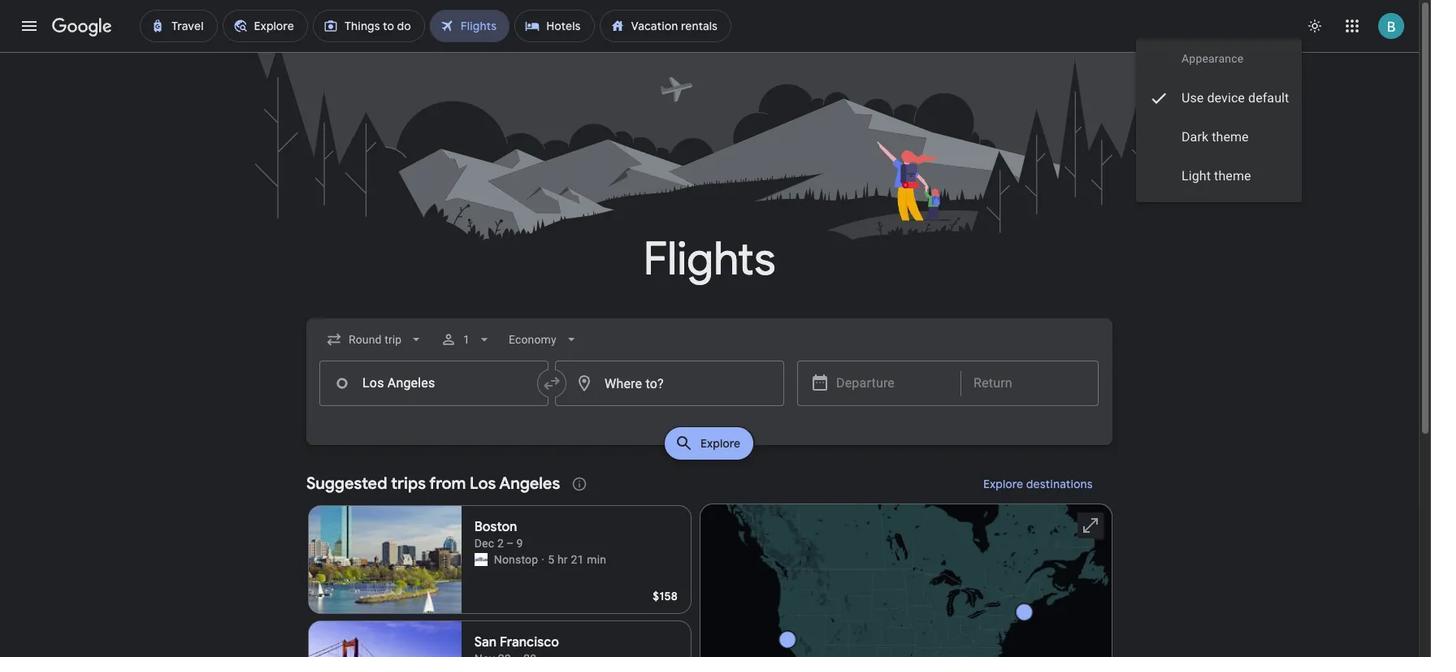 Task type: locate. For each thing, give the bounding box(es) containing it.
angeles
[[499, 474, 560, 494]]

destinations
[[1026, 477, 1093, 492]]

None field
[[319, 325, 431, 354], [503, 325, 586, 354], [319, 325, 431, 354], [503, 325, 586, 354]]

Departure text field
[[836, 362, 948, 406]]

explore for explore
[[701, 436, 741, 451]]

theme for light theme
[[1214, 168, 1251, 184]]

0 horizontal spatial explore
[[701, 436, 741, 451]]

theme
[[1212, 129, 1249, 145], [1214, 168, 1251, 184]]

21
[[571, 553, 584, 566]]

suggested trips from los angeles
[[306, 474, 560, 494]]

default
[[1248, 90, 1289, 106]]

explore down where to? text box
[[701, 436, 741, 451]]

none text field inside flight search field
[[319, 361, 549, 406]]

francisco
[[500, 635, 559, 651]]

from
[[429, 474, 466, 494]]

explore destinations
[[984, 477, 1093, 492]]

158 US dollars text field
[[653, 589, 678, 604]]

dec
[[474, 537, 494, 550]]

theme right 'light'
[[1214, 168, 1251, 184]]

theme for dark theme
[[1212, 129, 1249, 145]]

use device default radio item
[[1136, 79, 1302, 118]]

explore left destinations
[[984, 477, 1024, 492]]

0 vertical spatial explore
[[701, 436, 741, 451]]

None text field
[[319, 361, 549, 406]]

san
[[474, 635, 497, 651]]

use
[[1181, 90, 1204, 106]]

1 horizontal spatial explore
[[984, 477, 1024, 492]]

1 vertical spatial theme
[[1214, 168, 1251, 184]]

light
[[1181, 168, 1211, 184]]

1 vertical spatial explore
[[984, 477, 1024, 492]]

suggested
[[306, 474, 387, 494]]

explore inside explore destinations button
[[984, 477, 1024, 492]]

theme right dark
[[1212, 129, 1249, 145]]

0 vertical spatial theme
[[1212, 129, 1249, 145]]

 image
[[542, 552, 545, 568]]

explore inside 'explore' button
[[701, 436, 741, 451]]

Return text field
[[974, 362, 1086, 406]]

explore for explore destinations
[[984, 477, 1024, 492]]

explore
[[701, 436, 741, 451], [984, 477, 1024, 492]]

$158
[[653, 589, 678, 604]]

boston
[[474, 519, 517, 536]]

device
[[1207, 90, 1245, 106]]

flights
[[643, 231, 776, 289]]



Task type: vqa. For each thing, say whether or not it's contained in the screenshot.
Files within the We use industry-leading security measures to keep your data safe, including advanced malware protections. Docs is also cloud-native, eliminating the need for local files and minimizing risk to your devices.
no



Task type: describe. For each thing, give the bounding box(es) containing it.
Flight search field
[[293, 319, 1126, 465]]

main menu image
[[20, 16, 39, 36]]

appearance group
[[1136, 50, 1302, 196]]

min
[[587, 553, 606, 566]]

appearance
[[1181, 52, 1243, 65]]

1
[[463, 333, 470, 346]]

5 hr 21 min
[[548, 553, 606, 566]]

los
[[470, 474, 496, 494]]

nonstop
[[494, 553, 538, 566]]

5
[[548, 553, 554, 566]]

san francisco button
[[308, 621, 692, 657]]

Where to? text field
[[555, 361, 784, 406]]

boston dec 2 – 9
[[474, 519, 523, 550]]

2 – 9
[[497, 537, 523, 550]]

explore destinations button
[[964, 465, 1113, 504]]

trips
[[391, 474, 426, 494]]

light theme
[[1181, 168, 1251, 184]]

san francisco
[[474, 635, 559, 651]]

dark
[[1181, 129, 1208, 145]]

suggested trips from los angeles region
[[306, 465, 1113, 657]]

jetblue image
[[474, 553, 487, 566]]

1 button
[[434, 320, 499, 359]]

dark theme
[[1181, 129, 1249, 145]]

explore button
[[665, 427, 754, 460]]

use device default
[[1181, 90, 1289, 106]]

hr
[[557, 553, 568, 566]]

change appearance image
[[1295, 7, 1334, 46]]



